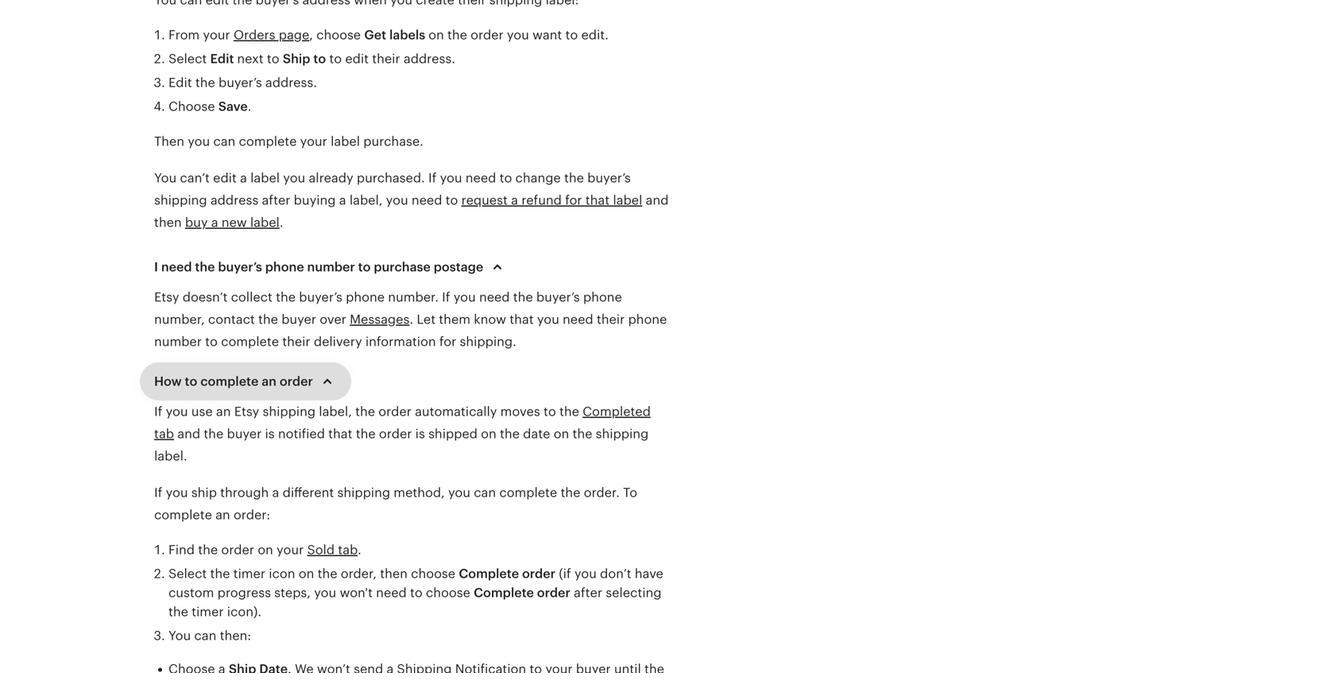 Task type: describe. For each thing, give the bounding box(es) containing it.
that inside and the buyer is notified that the order is shipped on the date on the shipping label.
[[328, 427, 353, 441]]

information
[[366, 335, 436, 349]]

order:
[[234, 508, 270, 522]]

need inside etsy doesn't collect the buyer's phone number. if you need the buyer's phone number, contact the buyer over
[[479, 290, 510, 304]]

if you ship through a different shipping method, you can complete the order. to complete an order:
[[154, 486, 637, 522]]

select the timer icon on the order, then choose complete order
[[169, 567, 556, 581]]

shipped
[[429, 427, 478, 441]]

0 horizontal spatial edit
[[169, 76, 192, 90]]

the down use on the left of the page
[[204, 427, 224, 441]]

address
[[211, 193, 259, 207]]

from
[[169, 28, 200, 42]]

(if you don't have custom progress steps, you won't need to choose
[[169, 567, 664, 600]]

shipping inside the you can't edit a label you already purchased. if you need to change the buyer's shipping address after buying a label, you need to
[[154, 193, 207, 207]]

completed tab
[[154, 405, 651, 441]]

shipping.
[[460, 335, 517, 349]]

then
[[154, 134, 184, 149]]

don't
[[600, 567, 632, 581]]

after inside 'after selecting the timer icon).'
[[574, 586, 603, 600]]

timer inside 'after selecting the timer icon).'
[[192, 605, 224, 619]]

. up order,
[[358, 543, 361, 557]]

method,
[[394, 486, 445, 500]]

number.
[[388, 290, 439, 304]]

and the buyer is notified that the order is shipped on the date on the shipping label.
[[154, 427, 649, 463]]

you up request
[[440, 171, 462, 185]]

order inside dropdown button
[[280, 374, 313, 389]]

buyer inside etsy doesn't collect the buyer's phone number. if you need the buyer's phone number, contact the buyer over
[[282, 312, 316, 327]]

how to complete an order
[[154, 374, 313, 389]]

page
[[279, 28, 309, 42]]

1 vertical spatial complete
[[474, 586, 534, 600]]

want
[[533, 28, 562, 42]]

0 vertical spatial for
[[565, 193, 582, 207]]

orders
[[234, 28, 275, 42]]

(if
[[559, 567, 571, 581]]

know
[[474, 312, 506, 327]]

new
[[222, 215, 247, 230]]

then:
[[220, 629, 251, 643]]

0 vertical spatial complete
[[459, 567, 519, 581]]

doesn't
[[183, 290, 228, 304]]

buy a new label .
[[185, 215, 283, 230]]

won't
[[340, 586, 373, 600]]

buying
[[294, 193, 336, 207]]

2 horizontal spatial their
[[597, 312, 625, 327]]

moves
[[501, 405, 540, 419]]

choose
[[169, 99, 215, 114]]

edit.
[[581, 28, 609, 42]]

buyer's inside dropdown button
[[218, 260, 262, 274]]

icon).
[[227, 605, 262, 619]]

if inside the you can't edit a label you already purchased. if you need to change the buyer's shipping address after buying a label, you need to
[[428, 171, 437, 185]]

over
[[320, 312, 346, 327]]

the right collect
[[276, 290, 296, 304]]

request
[[462, 193, 508, 207]]

a right buy
[[211, 215, 218, 230]]

the inside the you can't edit a label you already purchased. if you need to change the buyer's shipping address after buying a label, you need to
[[564, 171, 584, 185]]

orders page link
[[234, 28, 309, 42]]

refund
[[522, 193, 562, 207]]

after selecting the timer icon).
[[169, 586, 662, 619]]

them
[[439, 312, 471, 327]]

find the order on your sold tab .
[[169, 543, 365, 557]]

you for you can then:
[[169, 629, 191, 643]]

label.
[[154, 449, 187, 463]]

complete inside . let them know that you need their phone number to complete their delivery information for shipping.
[[221, 335, 279, 349]]

find
[[169, 543, 195, 557]]

save
[[218, 99, 248, 114]]

phone inside . let them know that you need their phone number to complete their delivery information for shipping.
[[628, 312, 667, 327]]

complete down date
[[499, 486, 557, 500]]

0 horizontal spatial address.
[[265, 76, 317, 90]]

if inside if you ship through a different shipping method, you can complete the order. to complete an order:
[[154, 486, 162, 500]]

have
[[635, 567, 664, 581]]

can't
[[180, 171, 210, 185]]

ship
[[283, 52, 310, 66]]

select for select edit next to ship to to edit their address.
[[169, 52, 207, 66]]

different
[[283, 486, 334, 500]]

next
[[237, 52, 264, 66]]

,
[[309, 28, 313, 42]]

purchase
[[374, 260, 431, 274]]

need inside (if you don't have custom progress steps, you won't need to choose
[[376, 586, 407, 600]]

the down moves
[[500, 427, 520, 441]]

you right (if
[[575, 567, 597, 581]]

buy
[[185, 215, 208, 230]]

0 vertical spatial edit
[[345, 52, 369, 66]]

phone inside dropdown button
[[265, 260, 304, 274]]

already
[[309, 171, 353, 185]]

. inside . let them know that you need their phone number to complete their delivery information for shipping.
[[410, 312, 413, 327]]

the right labels
[[448, 28, 467, 42]]

i need the buyer's phone number to purchase postage
[[154, 260, 484, 274]]

sold tab link
[[307, 543, 358, 557]]

1 horizontal spatial then
[[380, 567, 408, 581]]

label, inside the you can't edit a label you already purchased. if you need to change the buyer's shipping address after buying a label, you need to
[[350, 193, 383, 207]]

on up steps,
[[299, 567, 314, 581]]

the down the if you use an etsy shipping label, the order automatically moves to the at the bottom left of the page
[[356, 427, 376, 441]]

contact
[[208, 312, 255, 327]]

progress
[[217, 586, 271, 600]]

collect
[[231, 290, 273, 304]]

i need the buyer's phone number to purchase postage button
[[140, 248, 522, 286]]

a left refund
[[511, 193, 518, 207]]

the inside dropdown button
[[195, 260, 215, 274]]

completed
[[583, 405, 651, 419]]

the up shipping.
[[513, 290, 533, 304]]

i
[[154, 260, 158, 274]]

can inside if you ship through a different shipping method, you can complete the order. to complete an order:
[[474, 486, 496, 500]]

messages link
[[350, 312, 410, 327]]

2 vertical spatial can
[[194, 629, 216, 643]]

purchased.
[[357, 171, 425, 185]]

if inside etsy doesn't collect the buyer's phone number. if you need the buyer's phone number, contact the buyer over
[[442, 290, 450, 304]]

order down order:
[[221, 543, 254, 557]]

0 vertical spatial choose
[[316, 28, 361, 42]]

order.
[[584, 486, 620, 500]]

the up progress
[[210, 567, 230, 581]]

purchase.
[[363, 134, 424, 149]]

1 vertical spatial label,
[[319, 405, 352, 419]]

and for and the buyer is notified that the order is shipped on the date on the shipping label.
[[177, 427, 200, 441]]

notified
[[278, 427, 325, 441]]

automatically
[[415, 405, 497, 419]]

sold
[[307, 543, 335, 557]]

need inside dropdown button
[[161, 260, 192, 274]]

. down the edit the buyer's address. on the left
[[248, 99, 252, 114]]

1 vertical spatial choose
[[411, 567, 456, 581]]

0 vertical spatial your
[[203, 28, 230, 42]]

the down completed
[[573, 427, 593, 441]]

a inside if you ship through a different shipping method, you can complete the order. to complete an order:
[[272, 486, 279, 500]]

buyer's inside the you can't edit a label you already purchased. if you need to change the buyer's shipping address after buying a label, you need to
[[588, 171, 631, 185]]

messages
[[350, 312, 410, 327]]

then you can complete your label purchase.
[[154, 134, 424, 149]]

delivery
[[314, 335, 362, 349]]

0 vertical spatial timer
[[233, 567, 266, 581]]

you can then:
[[169, 629, 251, 643]]

order,
[[341, 567, 377, 581]]

the down sold tab "link"
[[318, 567, 337, 581]]

shipping up notified
[[263, 405, 316, 419]]

on right date
[[554, 427, 569, 441]]

for inside . let them know that you need their phone number to complete their delivery information for shipping.
[[440, 335, 457, 349]]

completed tab link
[[154, 405, 651, 441]]

. let them know that you need their phone number to complete their delivery information for shipping.
[[154, 312, 667, 349]]

number inside dropdown button
[[307, 260, 355, 274]]

to inside (if you don't have custom progress steps, you won't need to choose
[[410, 586, 423, 600]]



Task type: vqa. For each thing, say whether or not it's contained in the screenshot.
costs
no



Task type: locate. For each thing, give the bounding box(es) containing it.
complete down contact
[[221, 335, 279, 349]]

0 vertical spatial label,
[[350, 193, 383, 207]]

buyer's
[[219, 76, 262, 90], [588, 171, 631, 185], [218, 260, 262, 274], [299, 290, 343, 304], [537, 290, 580, 304]]

label, down purchased.
[[350, 193, 383, 207]]

tab
[[154, 427, 174, 441], [338, 543, 358, 557]]

edit inside the you can't edit a label you already purchased. if you need to change the buyer's shipping address after buying a label, you need to
[[213, 171, 237, 185]]

shipping down completed
[[596, 427, 649, 441]]

1 horizontal spatial their
[[372, 52, 400, 66]]

1 vertical spatial timer
[[192, 605, 224, 619]]

and inside and the buyer is notified that the order is shipped on the date on the shipping label.
[[177, 427, 200, 441]]

order left want
[[471, 28, 504, 42]]

an for complete
[[262, 374, 277, 389]]

1 horizontal spatial address.
[[404, 52, 455, 66]]

1 vertical spatial edit
[[213, 171, 237, 185]]

that for know
[[510, 312, 534, 327]]

edit up address at the left top
[[213, 171, 237, 185]]

label, up notified
[[319, 405, 352, 419]]

buyer inside and the buyer is notified that the order is shipped on the date on the shipping label.
[[227, 427, 262, 441]]

1 vertical spatial buyer
[[227, 427, 262, 441]]

how
[[154, 374, 182, 389]]

and
[[646, 193, 669, 207], [177, 427, 200, 441]]

0 horizontal spatial tab
[[154, 427, 174, 441]]

the up and the buyer is notified that the order is shipped on the date on the shipping label.
[[355, 405, 375, 419]]

etsy inside etsy doesn't collect the buyer's phone number. if you need the buyer's phone number, contact the buyer over
[[154, 290, 179, 304]]

and for and then
[[646, 193, 669, 207]]

0 horizontal spatial timer
[[192, 605, 224, 619]]

can
[[213, 134, 236, 149], [474, 486, 496, 500], [194, 629, 216, 643]]

1 vertical spatial for
[[440, 335, 457, 349]]

on up icon
[[258, 543, 273, 557]]

you inside the you can't edit a label you already purchased. if you need to change the buyer's shipping address after buying a label, you need to
[[154, 171, 177, 185]]

buyer left over
[[282, 312, 316, 327]]

you inside . let them know that you need their phone number to complete their delivery information for shipping.
[[537, 312, 559, 327]]

the right find in the left of the page
[[198, 543, 218, 557]]

if down label.
[[154, 486, 162, 500]]

icon
[[269, 567, 295, 581]]

0 vertical spatial and
[[646, 193, 669, 207]]

etsy up the number,
[[154, 290, 179, 304]]

2 vertical spatial an
[[216, 508, 230, 522]]

1 vertical spatial etsy
[[234, 405, 259, 419]]

you left use on the left of the page
[[166, 405, 188, 419]]

and then
[[154, 193, 669, 230]]

0 horizontal spatial buyer
[[227, 427, 262, 441]]

after left buying
[[262, 193, 291, 207]]

0 horizontal spatial edit
[[213, 171, 237, 185]]

complete down ship
[[154, 508, 212, 522]]

1 vertical spatial can
[[474, 486, 496, 500]]

2 vertical spatial their
[[282, 335, 311, 349]]

1 select from the top
[[169, 52, 207, 66]]

select
[[169, 52, 207, 66], [169, 567, 207, 581]]

. left let
[[410, 312, 413, 327]]

to
[[566, 28, 578, 42], [267, 52, 280, 66], [313, 52, 326, 66], [329, 52, 342, 66], [500, 171, 512, 185], [446, 193, 458, 207], [358, 260, 371, 274], [205, 335, 218, 349], [185, 374, 197, 389], [544, 405, 556, 419], [410, 586, 423, 600]]

0 horizontal spatial and
[[177, 427, 200, 441]]

order
[[471, 28, 504, 42], [280, 374, 313, 389], [379, 405, 412, 419], [379, 427, 412, 441], [221, 543, 254, 557], [522, 567, 556, 581], [537, 586, 571, 600]]

1 vertical spatial an
[[216, 405, 231, 419]]

you right method,
[[448, 486, 471, 500]]

0 vertical spatial edit
[[210, 52, 234, 66]]

0 horizontal spatial etsy
[[154, 290, 179, 304]]

use
[[191, 405, 213, 419]]

0 vertical spatial address.
[[404, 52, 455, 66]]

postage
[[434, 260, 484, 274]]

your up already
[[300, 134, 327, 149]]

. right new
[[280, 215, 283, 230]]

from your orders page , choose get labels on the order you want to edit.
[[169, 28, 609, 42]]

you inside etsy doesn't collect the buyer's phone number. if you need the buyer's phone number, contact the buyer over
[[454, 290, 476, 304]]

edit up choose
[[169, 76, 192, 90]]

address. down ship
[[265, 76, 317, 90]]

etsy doesn't collect the buyer's phone number. if you need the buyer's phone number, contact the buyer over
[[154, 290, 622, 327]]

your right from
[[203, 28, 230, 42]]

tab up order,
[[338, 543, 358, 557]]

the up request a refund for that label in the left top of the page
[[564, 171, 584, 185]]

the down collect
[[258, 312, 278, 327]]

1 vertical spatial address.
[[265, 76, 317, 90]]

edit
[[210, 52, 234, 66], [169, 76, 192, 90]]

0 horizontal spatial after
[[262, 193, 291, 207]]

that right know
[[510, 312, 534, 327]]

1 vertical spatial that
[[510, 312, 534, 327]]

complete down save
[[239, 134, 297, 149]]

tab up label.
[[154, 427, 174, 441]]

2 vertical spatial choose
[[426, 586, 470, 600]]

edit down the get
[[345, 52, 369, 66]]

0 vertical spatial then
[[154, 215, 182, 230]]

buy a new label link
[[185, 215, 280, 230]]

1 vertical spatial your
[[300, 134, 327, 149]]

1 vertical spatial and
[[177, 427, 200, 441]]

then right order,
[[380, 567, 408, 581]]

0 horizontal spatial then
[[154, 215, 182, 230]]

an for use
[[216, 405, 231, 419]]

1 horizontal spatial that
[[510, 312, 534, 327]]

0 horizontal spatial their
[[282, 335, 311, 349]]

selecting
[[606, 586, 662, 600]]

steps,
[[274, 586, 311, 600]]

address. down labels
[[404, 52, 455, 66]]

shipping inside and the buyer is notified that the order is shipped on the date on the shipping label.
[[596, 427, 649, 441]]

if down how
[[154, 405, 162, 419]]

your for complete
[[300, 134, 327, 149]]

1 vertical spatial you
[[169, 629, 191, 643]]

for right refund
[[565, 193, 582, 207]]

you up buying
[[283, 171, 305, 185]]

1 vertical spatial then
[[380, 567, 408, 581]]

a up address at the left top
[[240, 171, 247, 185]]

number inside . let them know that you need their phone number to complete their delivery information for shipping.
[[154, 335, 202, 349]]

the inside 'after selecting the timer icon).'
[[169, 605, 188, 619]]

order down (if
[[537, 586, 571, 600]]

1 horizontal spatial edit
[[210, 52, 234, 66]]

0 vertical spatial their
[[372, 52, 400, 66]]

edit the buyer's address.
[[169, 76, 317, 90]]

0 vertical spatial tab
[[154, 427, 174, 441]]

shipping inside if you ship through a different shipping method, you can complete the order. to complete an order:
[[337, 486, 390, 500]]

1 horizontal spatial etsy
[[234, 405, 259, 419]]

can down save
[[213, 134, 236, 149]]

can right method,
[[474, 486, 496, 500]]

select down from
[[169, 52, 207, 66]]

1 horizontal spatial and
[[646, 193, 669, 207]]

the
[[448, 28, 467, 42], [195, 76, 215, 90], [564, 171, 584, 185], [195, 260, 215, 274], [276, 290, 296, 304], [513, 290, 533, 304], [258, 312, 278, 327], [355, 405, 375, 419], [560, 405, 579, 419], [204, 427, 224, 441], [356, 427, 376, 441], [500, 427, 520, 441], [573, 427, 593, 441], [561, 486, 581, 500], [198, 543, 218, 557], [210, 567, 230, 581], [318, 567, 337, 581], [169, 605, 188, 619]]

choose right , on the top left
[[316, 28, 361, 42]]

0 horizontal spatial is
[[265, 427, 275, 441]]

date
[[523, 427, 550, 441]]

if up and then
[[428, 171, 437, 185]]

buyer
[[282, 312, 316, 327], [227, 427, 262, 441]]

etsy down how to complete an order dropdown button
[[234, 405, 259, 419]]

number
[[307, 260, 355, 274], [154, 335, 202, 349]]

edit left next
[[210, 52, 234, 66]]

choose
[[316, 28, 361, 42], [411, 567, 456, 581], [426, 586, 470, 600]]

on right the shipped
[[481, 427, 497, 441]]

0 vertical spatial etsy
[[154, 290, 179, 304]]

0 vertical spatial that
[[586, 193, 610, 207]]

1 vertical spatial edit
[[169, 76, 192, 90]]

choose inside (if you don't have custom progress steps, you won't need to choose
[[426, 586, 470, 600]]

1 horizontal spatial timer
[[233, 567, 266, 581]]

order down the if you use an etsy shipping label, the order automatically moves to the at the bottom left of the page
[[379, 427, 412, 441]]

0 vertical spatial you
[[154, 171, 177, 185]]

0 vertical spatial an
[[262, 374, 277, 389]]

you left want
[[507, 28, 529, 42]]

get
[[364, 28, 386, 42]]

order up complete order
[[522, 567, 556, 581]]

you left the can't
[[154, 171, 177, 185]]

number up over
[[307, 260, 355, 274]]

for down them
[[440, 335, 457, 349]]

you right know
[[537, 312, 559, 327]]

the up choose save .
[[195, 76, 215, 90]]

1 vertical spatial number
[[154, 335, 202, 349]]

2 is from the left
[[415, 427, 425, 441]]

complete up use on the left of the page
[[201, 374, 259, 389]]

label,
[[350, 193, 383, 207], [319, 405, 352, 419]]

an
[[262, 374, 277, 389], [216, 405, 231, 419], [216, 508, 230, 522]]

0 vertical spatial can
[[213, 134, 236, 149]]

your up icon
[[277, 543, 304, 557]]

choose left complete order
[[426, 586, 470, 600]]

0 horizontal spatial number
[[154, 335, 202, 349]]

.
[[248, 99, 252, 114], [280, 215, 283, 230], [410, 312, 413, 327], [358, 543, 361, 557]]

order up and the buyer is notified that the order is shipped on the date on the shipping label.
[[379, 405, 412, 419]]

labels
[[389, 28, 425, 42]]

is left the shipped
[[415, 427, 425, 441]]

need
[[466, 171, 496, 185], [412, 193, 442, 207], [161, 260, 192, 274], [479, 290, 510, 304], [563, 312, 593, 327], [376, 586, 407, 600]]

if you use an etsy shipping label, the order automatically moves to the
[[154, 405, 583, 419]]

1 horizontal spatial tab
[[338, 543, 358, 557]]

1 horizontal spatial number
[[307, 260, 355, 274]]

then
[[154, 215, 182, 230], [380, 567, 408, 581]]

to inside . let them know that you need their phone number to complete their delivery information for shipping.
[[205, 335, 218, 349]]

edit
[[345, 52, 369, 66], [213, 171, 237, 185]]

label inside the you can't edit a label you already purchased. if you need to change the buyer's shipping address after buying a label, you need to
[[250, 171, 280, 185]]

you down purchased.
[[386, 193, 408, 207]]

that for for
[[586, 193, 610, 207]]

you left ship
[[166, 486, 188, 500]]

shipping down the can't
[[154, 193, 207, 207]]

complete inside dropdown button
[[201, 374, 259, 389]]

custom
[[169, 586, 214, 600]]

2 horizontal spatial that
[[586, 193, 610, 207]]

an inside if you ship through a different shipping method, you can complete the order. to complete an order:
[[216, 508, 230, 522]]

select edit next to ship to to edit their address.
[[169, 52, 459, 66]]

complete order
[[474, 586, 571, 600]]

how to complete an order button
[[140, 362, 351, 401]]

the down custom
[[169, 605, 188, 619]]

1 vertical spatial tab
[[338, 543, 358, 557]]

you down custom
[[169, 629, 191, 643]]

2 vertical spatial that
[[328, 427, 353, 441]]

that inside . let them know that you need their phone number to complete their delivery information for shipping.
[[510, 312, 534, 327]]

0 horizontal spatial for
[[440, 335, 457, 349]]

etsy
[[154, 290, 179, 304], [234, 405, 259, 419]]

order inside and the buyer is notified that the order is shipped on the date on the shipping label.
[[379, 427, 412, 441]]

address.
[[404, 52, 455, 66], [265, 76, 317, 90]]

1 horizontal spatial buyer
[[282, 312, 316, 327]]

order up notified
[[280, 374, 313, 389]]

1 horizontal spatial is
[[415, 427, 425, 441]]

0 vertical spatial select
[[169, 52, 207, 66]]

ship
[[191, 486, 217, 500]]

2 vertical spatial your
[[277, 543, 304, 557]]

you for you can't edit a label you already purchased. if you need to change the buyer's shipping address after buying a label, you need to
[[154, 171, 177, 185]]

1 vertical spatial after
[[574, 586, 603, 600]]

1 horizontal spatial after
[[574, 586, 603, 600]]

that down the if you use an etsy shipping label, the order automatically moves to the at the bottom left of the page
[[328, 427, 353, 441]]

let
[[417, 312, 436, 327]]

1 is from the left
[[265, 427, 275, 441]]

a down already
[[339, 193, 346, 207]]

choose save .
[[169, 99, 252, 114]]

your for on
[[277, 543, 304, 557]]

shipping
[[154, 193, 207, 207], [263, 405, 316, 419], [596, 427, 649, 441], [337, 486, 390, 500]]

0 vertical spatial after
[[262, 193, 291, 207]]

complete
[[459, 567, 519, 581], [474, 586, 534, 600]]

an inside how to complete an order dropdown button
[[262, 374, 277, 389]]

request a refund for that label link
[[462, 193, 642, 207]]

number,
[[154, 312, 205, 327]]

timer up you can then: on the bottom left of the page
[[192, 605, 224, 619]]

the inside if you ship through a different shipping method, you can complete the order. to complete an order:
[[561, 486, 581, 500]]

0 horizontal spatial that
[[328, 427, 353, 441]]

after down don't
[[574, 586, 603, 600]]

tab inside completed tab
[[154, 427, 174, 441]]

you right then
[[188, 134, 210, 149]]

a right through
[[272, 486, 279, 500]]

select for select the timer icon on the order, then choose complete order
[[169, 567, 207, 581]]

through
[[220, 486, 269, 500]]

0 vertical spatial number
[[307, 260, 355, 274]]

select up custom
[[169, 567, 207, 581]]

you can't edit a label you already purchased. if you need to change the buyer's shipping address after buying a label, you need to
[[154, 171, 631, 207]]

0 vertical spatial buyer
[[282, 312, 316, 327]]

is left notified
[[265, 427, 275, 441]]

to
[[623, 486, 637, 500]]

that
[[586, 193, 610, 207], [510, 312, 534, 327], [328, 427, 353, 441]]

label
[[331, 134, 360, 149], [250, 171, 280, 185], [613, 193, 642, 207], [250, 215, 280, 230]]

change
[[516, 171, 561, 185]]

that right refund
[[586, 193, 610, 207]]

you left won't
[[314, 586, 336, 600]]

you up them
[[454, 290, 476, 304]]

and inside and then
[[646, 193, 669, 207]]

your
[[203, 28, 230, 42], [300, 134, 327, 149], [277, 543, 304, 557]]

1 vertical spatial select
[[169, 567, 207, 581]]

need inside . let them know that you need their phone number to complete their delivery information for shipping.
[[563, 312, 593, 327]]

on right labels
[[429, 28, 444, 42]]

complete
[[239, 134, 297, 149], [221, 335, 279, 349], [201, 374, 259, 389], [499, 486, 557, 500], [154, 508, 212, 522]]

2 select from the top
[[169, 567, 207, 581]]

then left buy
[[154, 215, 182, 230]]

the left completed
[[560, 405, 579, 419]]

then inside and then
[[154, 215, 182, 230]]

their
[[372, 52, 400, 66], [597, 312, 625, 327], [282, 335, 311, 349]]

after inside the you can't edit a label you already purchased. if you need to change the buyer's shipping address after buying a label, you need to
[[262, 193, 291, 207]]

request a refund for that label
[[462, 193, 642, 207]]

1 vertical spatial their
[[597, 312, 625, 327]]

number down the number,
[[154, 335, 202, 349]]

timer up progress
[[233, 567, 266, 581]]

phone
[[265, 260, 304, 274], [346, 290, 385, 304], [583, 290, 622, 304], [628, 312, 667, 327]]

1 horizontal spatial for
[[565, 193, 582, 207]]

the left order.
[[561, 486, 581, 500]]

the up doesn't
[[195, 260, 215, 274]]

shipping left method,
[[337, 486, 390, 500]]

if up them
[[442, 290, 450, 304]]

can left then:
[[194, 629, 216, 643]]

1 horizontal spatial edit
[[345, 52, 369, 66]]

a
[[240, 171, 247, 185], [339, 193, 346, 207], [511, 193, 518, 207], [211, 215, 218, 230], [272, 486, 279, 500]]



